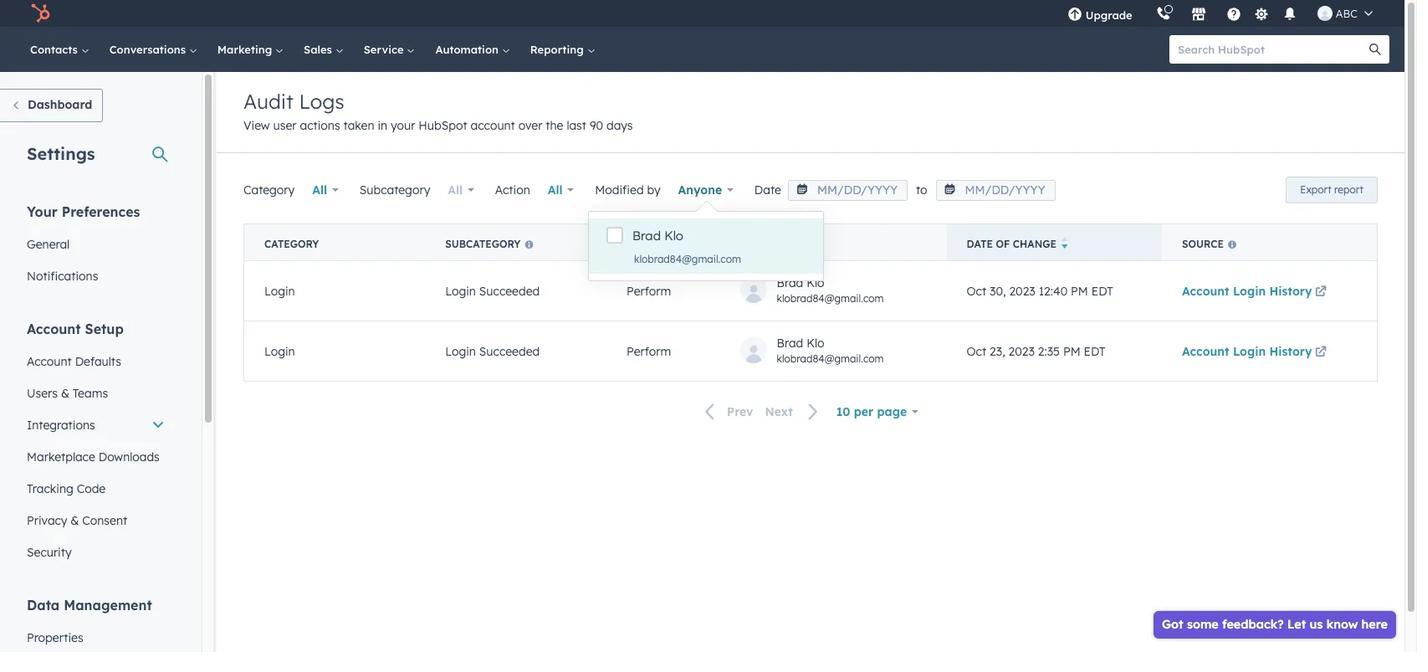 Task type: locate. For each thing, give the bounding box(es) containing it.
account login history
[[1183, 283, 1313, 298], [1183, 344, 1313, 359]]

2023 right 23,
[[1009, 344, 1035, 359]]

klo for oct 23, 2023 2:35 pm edt
[[807, 336, 825, 351]]

1 login succeeded from the top
[[446, 283, 540, 298]]

brad inside 'list box'
[[633, 228, 661, 244]]

all down the hubspot
[[448, 182, 463, 198]]

next
[[765, 404, 793, 420]]

2 succeeded from the top
[[479, 344, 540, 359]]

& right users
[[61, 386, 69, 401]]

tracking
[[27, 481, 73, 496]]

automation
[[436, 43, 502, 56]]

2 history from the top
[[1270, 344, 1313, 359]]

& inside privacy & consent link
[[71, 513, 79, 528]]

2 login succeeded from the top
[[446, 344, 540, 359]]

the
[[546, 118, 564, 133]]

your preferences
[[27, 203, 140, 220]]

account login history for oct 30, 2023 12:40 pm edt
[[1183, 283, 1313, 298]]

descending sort. press to sort ascending. image
[[1062, 237, 1068, 249]]

pm right 2:35
[[1064, 344, 1081, 359]]

2 perform from the top
[[627, 344, 672, 359]]

0 vertical spatial succeeded
[[479, 283, 540, 298]]

dashboard
[[28, 97, 92, 112]]

0 vertical spatial klobrad84@gmail.com
[[634, 253, 742, 265]]

1 horizontal spatial mm/dd/yyyy text field
[[936, 180, 1056, 201]]

klo inside 'list box'
[[665, 228, 684, 244]]

pm
[[1072, 283, 1089, 298], [1064, 344, 1081, 359]]

1 vertical spatial 2023
[[1009, 344, 1035, 359]]

security link
[[17, 537, 175, 568]]

0 horizontal spatial date
[[755, 182, 782, 198]]

1 all from the left
[[312, 182, 327, 198]]

1 horizontal spatial all
[[448, 182, 463, 198]]

code
[[77, 481, 106, 496]]

account setup element
[[17, 320, 175, 568]]

1 account login history link from the top
[[1183, 283, 1330, 298]]

2023 right 30,
[[1010, 283, 1036, 298]]

prev button
[[696, 401, 760, 423]]

brad for oct 30, 2023 12:40 pm edt
[[777, 275, 804, 290]]

1 vertical spatial date
[[967, 238, 994, 250]]

2 vertical spatial klobrad84@gmail.com
[[777, 352, 884, 365]]

report
[[1335, 183, 1364, 196]]

account for account login history link corresponding to oct 30, 2023 12:40 pm edt
[[1183, 283, 1230, 298]]

0 vertical spatial account login history link
[[1183, 283, 1330, 298]]

0 vertical spatial history
[[1270, 283, 1313, 298]]

Search HubSpot search field
[[1170, 35, 1375, 64]]

1 vertical spatial brad klo klobrad84@gmail.com
[[777, 336, 884, 365]]

all button for action
[[537, 173, 585, 207]]

klobrad84@gmail.com for oct 23, 2023 2:35 pm edt
[[777, 352, 884, 365]]

0 vertical spatial &
[[61, 386, 69, 401]]

0 horizontal spatial all button
[[302, 173, 350, 207]]

view
[[244, 118, 270, 133]]

all button left modified on the top left
[[537, 173, 585, 207]]

1 perform from the top
[[627, 283, 672, 298]]

descending sort. press to sort ascending. element
[[1062, 237, 1068, 251]]

perform for oct 23, 2023 2:35 pm edt
[[627, 344, 672, 359]]

login succeeded
[[446, 283, 540, 298], [446, 344, 540, 359]]

& for privacy
[[71, 513, 79, 528]]

anyone button
[[668, 173, 745, 207]]

notifications button
[[1276, 0, 1305, 27]]

2 oct from the top
[[967, 344, 987, 359]]

help image
[[1227, 8, 1242, 23]]

10 per page button
[[829, 395, 927, 429]]

in
[[378, 118, 388, 133]]

2 account login history link from the top
[[1183, 344, 1330, 359]]

pm for 2:35
[[1064, 344, 1081, 359]]

3 all from the left
[[548, 182, 563, 198]]

edt
[[1092, 283, 1114, 298], [1084, 344, 1106, 359]]

1 account login history from the top
[[1183, 283, 1313, 298]]

& right privacy at the left of the page
[[71, 513, 79, 528]]

actions
[[300, 118, 340, 133]]

1 vertical spatial edt
[[1084, 344, 1106, 359]]

1 vertical spatial perform
[[627, 344, 672, 359]]

upgrade image
[[1068, 8, 1083, 23]]

all for action
[[548, 182, 563, 198]]

0 vertical spatial brad klo klobrad84@gmail.com
[[777, 275, 884, 305]]

2 brad klo klobrad84@gmail.com from the top
[[777, 336, 884, 365]]

2 vertical spatial klo
[[807, 336, 825, 351]]

3 all button from the left
[[537, 173, 585, 207]]

date left of
[[967, 238, 994, 250]]

2 mm/dd/yyyy text field from the left
[[936, 180, 1056, 201]]

10 per page
[[837, 404, 907, 419]]

0 vertical spatial oct
[[967, 283, 987, 298]]

1 vertical spatial pm
[[1064, 344, 1081, 359]]

modified
[[595, 182, 644, 198]]

klo
[[665, 228, 684, 244], [807, 275, 825, 290], [807, 336, 825, 351]]

integrations
[[27, 418, 95, 433]]

2 account login history from the top
[[1183, 344, 1313, 359]]

0 vertical spatial brad
[[633, 228, 661, 244]]

abc
[[1337, 7, 1359, 20]]

account
[[471, 118, 515, 133]]

succeeded for oct 30, 2023 12:40 pm edt
[[479, 283, 540, 298]]

all button down actions
[[302, 173, 350, 207]]

1 horizontal spatial subcategory
[[446, 238, 521, 250]]

0 vertical spatial edt
[[1092, 283, 1114, 298]]

date of change
[[967, 238, 1057, 250]]

30,
[[990, 283, 1007, 298]]

oct left 30,
[[967, 283, 987, 298]]

marketing
[[217, 43, 275, 56]]

1 horizontal spatial &
[[71, 513, 79, 528]]

0 vertical spatial date
[[755, 182, 782, 198]]

perform
[[627, 283, 672, 298], [627, 344, 672, 359]]

marketplaces image
[[1192, 8, 1207, 23]]

0 horizontal spatial mm/dd/yyyy text field
[[788, 180, 908, 201]]

of
[[996, 238, 1011, 250]]

marketplace downloads
[[27, 449, 160, 465]]

1 vertical spatial history
[[1270, 344, 1313, 359]]

search image
[[1370, 44, 1382, 55]]

oct 30, 2023 12:40 pm edt
[[967, 283, 1114, 298]]

history for oct 30, 2023 12:40 pm edt
[[1270, 283, 1313, 298]]

0 vertical spatial login succeeded
[[446, 283, 540, 298]]

action down by
[[627, 238, 668, 250]]

0 vertical spatial klo
[[665, 228, 684, 244]]

menu item
[[1145, 0, 1148, 27]]

users & teams link
[[17, 378, 175, 409]]

mm/dd/yyyy text field left to
[[788, 180, 908, 201]]

1 vertical spatial oct
[[967, 344, 987, 359]]

your preferences element
[[17, 203, 175, 292]]

login succeeded for oct 23, 2023 2:35 pm edt
[[446, 344, 540, 359]]

2 all from the left
[[448, 182, 463, 198]]

logs
[[299, 89, 345, 114]]

account login history link for oct 30, 2023 12:40 pm edt
[[1183, 283, 1330, 298]]

&
[[61, 386, 69, 401], [71, 513, 79, 528]]

data management
[[27, 597, 152, 614]]

2 all button from the left
[[437, 173, 485, 207]]

oct left 23,
[[967, 344, 987, 359]]

0 vertical spatial perform
[[627, 283, 672, 298]]

preferences
[[62, 203, 140, 220]]

source
[[1183, 238, 1225, 250]]

all button down the hubspot
[[437, 173, 485, 207]]

MM/DD/YYYY text field
[[788, 180, 908, 201], [936, 180, 1056, 201]]

1 horizontal spatial all button
[[437, 173, 485, 207]]

1 vertical spatial &
[[71, 513, 79, 528]]

0 horizontal spatial subcategory
[[360, 182, 431, 198]]

account login history link
[[1183, 283, 1330, 298], [1183, 344, 1330, 359]]

edt right 2:35
[[1084, 344, 1106, 359]]

menu
[[1056, 0, 1385, 27]]

1 oct from the top
[[967, 283, 987, 298]]

prev
[[727, 404, 754, 420]]

service
[[364, 43, 407, 56]]

2 horizontal spatial all button
[[537, 173, 585, 207]]

tracking code link
[[17, 473, 175, 505]]

0 vertical spatial 2023
[[1010, 283, 1036, 298]]

account for account setup element
[[27, 321, 81, 337]]

general link
[[17, 229, 175, 260]]

1 vertical spatial account login history link
[[1183, 344, 1330, 359]]

all button for category
[[302, 173, 350, 207]]

pm right 12:40
[[1072, 283, 1089, 298]]

0 horizontal spatial all
[[312, 182, 327, 198]]

2 horizontal spatial all
[[548, 182, 563, 198]]

all
[[312, 182, 327, 198], [448, 182, 463, 198], [548, 182, 563, 198]]

1 vertical spatial login succeeded
[[446, 344, 540, 359]]

all button
[[302, 173, 350, 207], [437, 173, 485, 207], [537, 173, 585, 207]]

next button
[[760, 401, 829, 423]]

1 vertical spatial brad
[[777, 275, 804, 290]]

2 vertical spatial brad
[[777, 336, 804, 351]]

1 succeeded from the top
[[479, 283, 540, 298]]

all left modified on the top left
[[548, 182, 563, 198]]

1 vertical spatial succeeded
[[479, 344, 540, 359]]

category
[[244, 182, 295, 198], [265, 238, 319, 250]]

all down actions
[[312, 182, 327, 198]]

history
[[1270, 283, 1313, 298], [1270, 344, 1313, 359]]

brad
[[633, 228, 661, 244], [777, 275, 804, 290], [777, 336, 804, 351]]

klobrad84@gmail.com
[[634, 253, 742, 265], [777, 292, 884, 305], [777, 352, 884, 365]]

1 vertical spatial klo
[[807, 275, 825, 290]]

anyone
[[679, 182, 722, 198]]

properties
[[27, 630, 83, 645]]

calling icon image
[[1157, 7, 1172, 22]]

login
[[265, 283, 295, 298], [446, 283, 476, 298], [1234, 283, 1267, 298], [265, 344, 295, 359], [446, 344, 476, 359], [1234, 344, 1267, 359]]

date for date
[[755, 182, 782, 198]]

1 mm/dd/yyyy text field from the left
[[788, 180, 908, 201]]

change
[[1014, 238, 1057, 250]]

1 history from the top
[[1270, 283, 1313, 298]]

date
[[755, 182, 782, 198], [967, 238, 994, 250]]

1 horizontal spatial action
[[627, 238, 668, 250]]

1 brad klo klobrad84@gmail.com from the top
[[777, 275, 884, 305]]

mm/dd/yyyy text field up of
[[936, 180, 1056, 201]]

& for users
[[61, 386, 69, 401]]

action
[[495, 182, 530, 198], [627, 238, 668, 250]]

0 vertical spatial account login history
[[1183, 283, 1313, 298]]

link opens in a new window image
[[1316, 286, 1327, 298], [1316, 286, 1327, 298], [1316, 346, 1327, 359], [1316, 346, 1327, 359]]

oct for oct 30, 2023 12:40 pm edt
[[967, 283, 987, 298]]

0 vertical spatial pm
[[1072, 283, 1089, 298]]

account for oct 23, 2023 2:35 pm edt account login history link
[[1183, 344, 1230, 359]]

date inside button
[[967, 238, 994, 250]]

0 vertical spatial action
[[495, 182, 530, 198]]

1 vertical spatial klobrad84@gmail.com
[[777, 292, 884, 305]]

settings image
[[1255, 7, 1270, 22]]

edt right 12:40
[[1092, 283, 1114, 298]]

1 all button from the left
[[302, 173, 350, 207]]

hubspot link
[[20, 3, 63, 23]]

1 vertical spatial account login history
[[1183, 344, 1313, 359]]

0 horizontal spatial &
[[61, 386, 69, 401]]

1 horizontal spatial date
[[967, 238, 994, 250]]

2023
[[1010, 283, 1036, 298], [1009, 344, 1035, 359]]

date right anyone dropdown button
[[755, 182, 782, 198]]

& inside users & teams link
[[61, 386, 69, 401]]

action down "over"
[[495, 182, 530, 198]]

upgrade
[[1086, 8, 1133, 22]]



Task type: describe. For each thing, give the bounding box(es) containing it.
defaults
[[75, 354, 121, 369]]

data management element
[[17, 596, 175, 652]]

hubspot
[[419, 118, 468, 133]]

contacts
[[30, 43, 81, 56]]

brad klo image
[[1318, 6, 1333, 21]]

modified by
[[595, 182, 661, 198]]

consent
[[82, 513, 127, 528]]

marketplace
[[27, 449, 95, 465]]

2:35
[[1039, 344, 1061, 359]]

taken
[[344, 118, 375, 133]]

brad klo list box
[[589, 212, 824, 280]]

marketing link
[[207, 27, 294, 72]]

conversations
[[109, 43, 189, 56]]

brad klo klobrad84@gmail.com for oct 23, 2023 2:35 pm edt
[[777, 336, 884, 365]]

help button
[[1220, 0, 1249, 27]]

sales
[[304, 43, 335, 56]]

brad klo klobrad84@gmail.com for oct 30, 2023 12:40 pm edt
[[777, 275, 884, 305]]

page
[[878, 404, 907, 419]]

pagination navigation
[[696, 401, 829, 423]]

user
[[273, 118, 297, 133]]

service link
[[354, 27, 426, 72]]

export report button
[[1287, 177, 1379, 203]]

oct 23, 2023 2:35 pm edt
[[967, 344, 1106, 359]]

privacy & consent link
[[17, 505, 175, 537]]

menu containing abc
[[1056, 0, 1385, 27]]

properties link
[[17, 622, 175, 652]]

account defaults link
[[17, 346, 175, 378]]

abc button
[[1308, 0, 1384, 27]]

date for date of change
[[967, 238, 994, 250]]

users
[[27, 386, 58, 401]]

teams
[[73, 386, 108, 401]]

account setup
[[27, 321, 124, 337]]

12:40
[[1039, 283, 1068, 298]]

0 vertical spatial subcategory
[[360, 182, 431, 198]]

marketplace downloads link
[[17, 441, 175, 473]]

search button
[[1362, 35, 1390, 64]]

integrations button
[[17, 409, 175, 441]]

reporting link
[[520, 27, 606, 72]]

account for "account defaults" link
[[27, 354, 72, 369]]

account login history for oct 23, 2023 2:35 pm edt
[[1183, 344, 1313, 359]]

brad klo
[[633, 228, 684, 244]]

security
[[27, 545, 72, 560]]

2023 for 30,
[[1010, 283, 1036, 298]]

calling icon button
[[1150, 3, 1178, 24]]

your
[[391, 118, 416, 133]]

succeeded for oct 23, 2023 2:35 pm edt
[[479, 344, 540, 359]]

tracking code
[[27, 481, 106, 496]]

2023 for 23,
[[1009, 344, 1035, 359]]

management
[[64, 597, 152, 614]]

audit logs view user actions taken in your hubspot account over the last 90 days
[[244, 89, 633, 133]]

per
[[854, 404, 874, 419]]

notifications link
[[17, 260, 175, 292]]

settings
[[27, 143, 95, 164]]

klobrad84@gmail.com for oct 30, 2023 12:40 pm edt
[[777, 292, 884, 305]]

edt for oct 30, 2023 12:40 pm edt
[[1092, 283, 1114, 298]]

1 vertical spatial subcategory
[[446, 238, 521, 250]]

account login history link for oct 23, 2023 2:35 pm edt
[[1183, 344, 1330, 359]]

export report
[[1301, 183, 1364, 196]]

brad for oct 23, 2023 2:35 pm edt
[[777, 336, 804, 351]]

days
[[607, 118, 633, 133]]

conversations link
[[99, 27, 207, 72]]

dashboard link
[[0, 89, 103, 122]]

klo for oct 30, 2023 12:40 pm edt
[[807, 275, 825, 290]]

account defaults
[[27, 354, 121, 369]]

0 horizontal spatial action
[[495, 182, 530, 198]]

export
[[1301, 183, 1332, 196]]

hubspot image
[[30, 3, 50, 23]]

by
[[647, 182, 661, 198]]

klobrad84@gmail.com inside brad klo 'list box'
[[634, 253, 742, 265]]

marketplaces button
[[1182, 0, 1217, 27]]

audit
[[244, 89, 294, 114]]

1 vertical spatial category
[[265, 238, 319, 250]]

your
[[27, 203, 58, 220]]

history for oct 23, 2023 2:35 pm edt
[[1270, 344, 1313, 359]]

notifications
[[27, 269, 98, 284]]

general
[[27, 237, 70, 252]]

all for subcategory
[[448, 182, 463, 198]]

all button for subcategory
[[437, 173, 485, 207]]

perform for oct 30, 2023 12:40 pm edt
[[627, 283, 672, 298]]

users & teams
[[27, 386, 108, 401]]

date of change button
[[947, 224, 1163, 261]]

pm for 12:40
[[1072, 283, 1089, 298]]

contacts link
[[20, 27, 99, 72]]

data
[[27, 597, 60, 614]]

oct for oct 23, 2023 2:35 pm edt
[[967, 344, 987, 359]]

edt for oct 23, 2023 2:35 pm edt
[[1084, 344, 1106, 359]]

23,
[[990, 344, 1006, 359]]

reporting
[[530, 43, 587, 56]]

over
[[519, 118, 543, 133]]

1 vertical spatial action
[[627, 238, 668, 250]]

notifications image
[[1283, 8, 1298, 23]]

0 vertical spatial category
[[244, 182, 295, 198]]

login succeeded for oct 30, 2023 12:40 pm edt
[[446, 283, 540, 298]]

privacy
[[27, 513, 67, 528]]

settings link
[[1252, 5, 1273, 22]]

privacy & consent
[[27, 513, 127, 528]]

automation link
[[426, 27, 520, 72]]

90
[[590, 118, 604, 133]]

sales link
[[294, 27, 354, 72]]

to
[[917, 182, 928, 198]]

all for category
[[312, 182, 327, 198]]

last
[[567, 118, 587, 133]]

setup
[[85, 321, 124, 337]]



Task type: vqa. For each thing, say whether or not it's contained in the screenshot.
Press to sort. image related to 1st PRESS TO SORT. element from left
no



